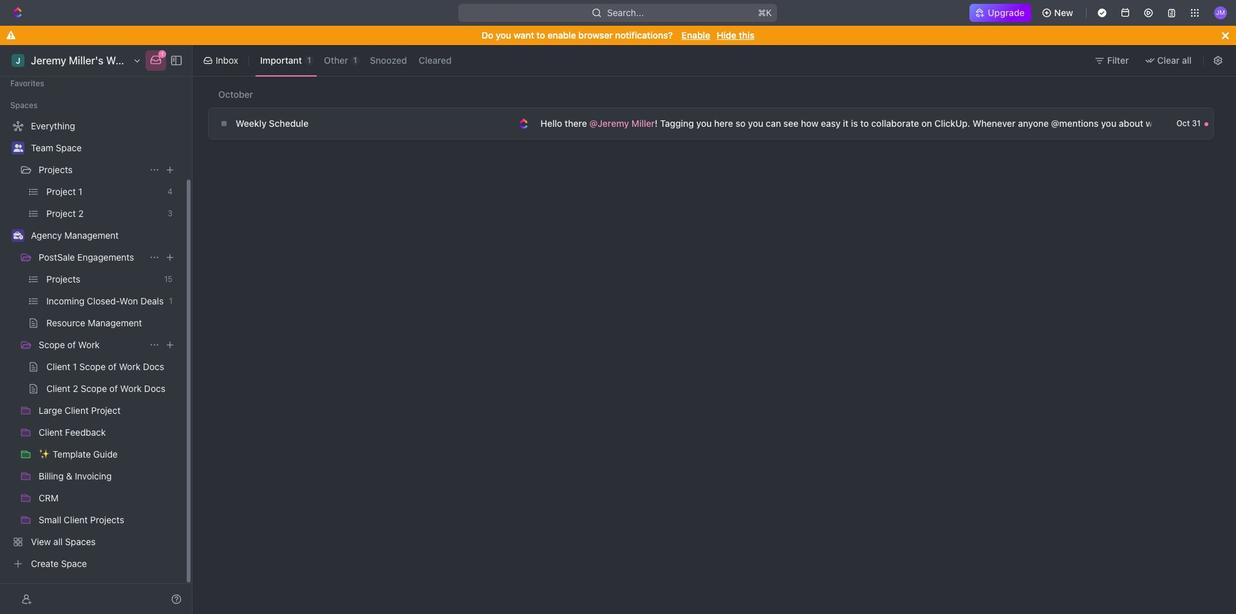 Task type: describe. For each thing, give the bounding box(es) containing it.
management for agency management
[[64, 230, 119, 241]]

clear
[[1157, 55, 1180, 66]]

client for 2
[[46, 383, 70, 394]]

snoozed
[[370, 55, 407, 66]]

1 inside incoming closed-won deals 1
[[169, 296, 173, 306]]

31
[[1192, 118, 1201, 128]]

resource management
[[46, 317, 142, 328]]

billing & invoicing link
[[39, 466, 178, 487]]

template
[[53, 449, 91, 460]]

this
[[739, 30, 754, 41]]

of for 1
[[108, 361, 116, 372]]

client up view all spaces
[[64, 514, 88, 525]]

workspace
[[106, 55, 159, 66]]

2 for project
[[78, 208, 84, 219]]

weekly
[[236, 118, 266, 129]]

create space
[[31, 558, 87, 569]]

business time image
[[13, 232, 23, 239]]

resource management link
[[46, 313, 178, 333]]

client 2 scope of work docs
[[46, 383, 165, 394]]

docs for client 2 scope of work docs
[[144, 383, 165, 394]]

client feedback
[[39, 427, 106, 438]]

3
[[168, 209, 173, 218]]

&
[[66, 471, 72, 482]]

1 for other 1
[[353, 55, 357, 65]]

oct
[[1176, 118, 1190, 128]]

important
[[260, 55, 302, 66]]

search...
[[607, 7, 644, 18]]

schedule
[[269, 118, 309, 129]]

clear all button
[[1139, 50, 1199, 71]]

enable
[[682, 30, 710, 41]]

1 for important 1
[[307, 55, 311, 65]]

user group image
[[13, 144, 23, 152]]

invoicing
[[75, 471, 112, 482]]

snoozed button
[[365, 50, 412, 71]]

incoming
[[46, 295, 84, 306]]

deals
[[140, 295, 164, 306]]

1 for client 1 scope of work docs
[[73, 361, 77, 372]]

number of unseen notifications note
[[158, 50, 166, 58]]

postsale
[[39, 252, 75, 263]]

project for project 2
[[46, 208, 76, 219]]

crm link
[[39, 488, 178, 509]]

to
[[537, 30, 545, 41]]

projects for projects link to the bottom
[[46, 274, 80, 285]]

filter
[[1107, 55, 1129, 66]]

agency management
[[31, 230, 119, 241]]

2 for client
[[73, 383, 78, 394]]

new
[[1054, 7, 1073, 18]]

do you want to enable browser notifications? enable hide this
[[482, 30, 754, 41]]

billing
[[39, 471, 64, 482]]

spaces inside 'tree'
[[65, 536, 96, 547]]

work for 1
[[119, 361, 140, 372]]

1 link
[[145, 50, 166, 71]]

15
[[164, 274, 173, 284]]

client up 'client feedback' on the bottom of the page
[[65, 405, 89, 416]]

cleared
[[419, 55, 452, 66]]

4
[[168, 187, 173, 196]]

want
[[514, 30, 534, 41]]

other
[[324, 55, 348, 66]]

space for team space
[[56, 142, 82, 153]]

scope of work link
[[39, 335, 144, 355]]

unread image
[[1204, 122, 1208, 126]]

view
[[31, 536, 51, 547]]

work for 2
[[120, 383, 142, 394]]

everything
[[31, 120, 75, 131]]

✨ template guide
[[39, 449, 118, 460]]

tab list containing important
[[253, 42, 459, 79]]

team
[[31, 142, 53, 153]]

upgrade link
[[970, 4, 1031, 22]]

0 vertical spatial scope
[[39, 339, 65, 350]]

client 1 scope of work docs link
[[46, 357, 178, 377]]

incoming closed-won deals link
[[46, 291, 164, 312]]

upgrade
[[988, 7, 1025, 18]]

jm button
[[1210, 3, 1231, 23]]

large
[[39, 405, 62, 416]]

view all spaces
[[31, 536, 96, 547]]

new button
[[1036, 3, 1081, 23]]

team space
[[31, 142, 82, 153]]

0 vertical spatial work
[[78, 339, 100, 350]]

small
[[39, 514, 61, 525]]

jm
[[1216, 9, 1225, 16]]

create space link
[[5, 554, 178, 574]]

client 2 scope of work docs link
[[46, 379, 178, 399]]

agency
[[31, 230, 62, 241]]

scope for 2
[[81, 383, 107, 394]]

view all spaces link
[[5, 532, 178, 552]]

tree inside sidebar navigation
[[5, 116, 180, 574]]



Task type: vqa. For each thing, say whether or not it's contained in the screenshot.
topmost observatory
no



Task type: locate. For each thing, give the bounding box(es) containing it.
scope of work
[[39, 339, 100, 350]]

oct 31
[[1176, 118, 1201, 128]]

resource
[[46, 317, 85, 328]]

projects link down team space link on the top
[[39, 160, 144, 180]]

all inside sidebar navigation
[[53, 536, 63, 547]]

projects down team space
[[39, 164, 73, 175]]

client feedback link
[[39, 422, 178, 443]]

1 vertical spatial spaces
[[65, 536, 96, 547]]

1 inside the number of unseen notifications note
[[161, 51, 163, 57]]

postsale engagements
[[39, 252, 134, 263]]

client
[[46, 361, 70, 372], [46, 383, 70, 394], [65, 405, 89, 416], [39, 427, 63, 438], [64, 514, 88, 525]]

october
[[218, 89, 253, 100]]

of up client 2 scope of work docs link
[[108, 361, 116, 372]]

docs up client 2 scope of work docs link
[[143, 361, 164, 372]]

0 vertical spatial all
[[1182, 55, 1192, 66]]

docs
[[143, 361, 164, 372], [144, 383, 165, 394]]

sidebar navigation
[[0, 45, 195, 614]]

project 1 link
[[46, 182, 162, 202]]

2 vertical spatial of
[[109, 383, 118, 394]]

all for clear
[[1182, 55, 1192, 66]]

2 vertical spatial projects
[[90, 514, 124, 525]]

of for 2
[[109, 383, 118, 394]]

projects link up closed-
[[46, 269, 159, 290]]

projects up 'incoming'
[[46, 274, 80, 285]]

guide
[[93, 449, 118, 460]]

management for resource management
[[88, 317, 142, 328]]

1 vertical spatial projects link
[[46, 269, 159, 290]]

postsale engagements link
[[39, 247, 144, 268]]

1 right workspace
[[161, 51, 163, 57]]

j
[[16, 56, 20, 65]]

1 for project 1
[[78, 186, 82, 197]]

1 vertical spatial projects
[[46, 274, 80, 285]]

1 button
[[145, 50, 166, 71]]

0 vertical spatial 2
[[78, 208, 84, 219]]

feedback
[[65, 427, 106, 438]]

spaces down favorites button
[[10, 100, 38, 110]]

1 vertical spatial scope
[[79, 361, 106, 372]]

1 inside important 1
[[307, 55, 311, 65]]

enable
[[548, 30, 576, 41]]

jeremy
[[31, 55, 66, 66]]

client up large
[[46, 383, 70, 394]]

large client project link
[[39, 400, 178, 421]]

1 up project 2
[[78, 186, 82, 197]]

project 2
[[46, 208, 84, 219]]

1 inside other 1
[[353, 55, 357, 65]]

management down incoming closed-won deals 1
[[88, 317, 142, 328]]

scope down client 1 scope of work docs
[[81, 383, 107, 394]]

work down resource management
[[78, 339, 100, 350]]

of down client 1 scope of work docs link
[[109, 383, 118, 394]]

client down large
[[39, 427, 63, 438]]

cleared button
[[414, 50, 456, 71]]

project for project 1
[[46, 186, 76, 197]]

favorites button
[[5, 76, 49, 91]]

✨
[[39, 449, 50, 460]]

scope
[[39, 339, 65, 350], [79, 361, 106, 372], [81, 383, 107, 394]]

incoming closed-won deals 1
[[46, 295, 173, 306]]

client for 1
[[46, 361, 70, 372]]

1 horizontal spatial all
[[1182, 55, 1192, 66]]

2
[[78, 208, 84, 219], [73, 383, 78, 394]]

0 vertical spatial docs
[[143, 361, 164, 372]]

1 right deals
[[169, 296, 173, 306]]

work down client 1 scope of work docs link
[[120, 383, 142, 394]]

crm
[[39, 492, 59, 503]]

1 left other
[[307, 55, 311, 65]]

closed-
[[87, 295, 119, 306]]

docs down client 1 scope of work docs link
[[144, 383, 165, 394]]

1 vertical spatial project
[[46, 208, 76, 219]]

agency management link
[[31, 225, 178, 246]]

of down 'resource'
[[67, 339, 76, 350]]

you
[[496, 30, 511, 41]]

space for create space
[[61, 558, 87, 569]]

client down scope of work
[[46, 361, 70, 372]]

client for feedback
[[39, 427, 63, 438]]

✨ template guide link
[[39, 444, 178, 465]]

2 up agency management
[[78, 208, 84, 219]]

tab list
[[253, 42, 459, 79]]

project up project 2
[[46, 186, 76, 197]]

docs for client 1 scope of work docs
[[143, 361, 164, 372]]

0 horizontal spatial spaces
[[10, 100, 38, 110]]

project down project 1
[[46, 208, 76, 219]]

space right team
[[56, 142, 82, 153]]

0 horizontal spatial all
[[53, 536, 63, 547]]

0 vertical spatial space
[[56, 142, 82, 153]]

management up postsale engagements link
[[64, 230, 119, 241]]

spaces down the small client projects
[[65, 536, 96, 547]]

all right clear
[[1182, 55, 1192, 66]]

2 vertical spatial work
[[120, 383, 142, 394]]

important 1
[[260, 55, 311, 66]]

inbox
[[216, 55, 238, 66]]

1 right other
[[353, 55, 357, 65]]

1 vertical spatial management
[[88, 317, 142, 328]]

jeremy miller's workspace, , element
[[12, 54, 24, 67]]

project 2 link
[[46, 203, 163, 224]]

everything link
[[5, 116, 178, 136]]

work up client 2 scope of work docs link
[[119, 361, 140, 372]]

work
[[78, 339, 100, 350], [119, 361, 140, 372], [120, 383, 142, 394]]

browser
[[578, 30, 613, 41]]

weekly schedule
[[236, 118, 309, 129]]

do
[[482, 30, 493, 41]]

1 vertical spatial 2
[[73, 383, 78, 394]]

engagements
[[77, 252, 134, 263]]

0 vertical spatial management
[[64, 230, 119, 241]]

scope down scope of work link
[[79, 361, 106, 372]]

1 vertical spatial of
[[108, 361, 116, 372]]

clear all
[[1157, 55, 1192, 66]]

create
[[31, 558, 59, 569]]

projects link
[[39, 160, 144, 180], [46, 269, 159, 290]]

space down view all spaces
[[61, 558, 87, 569]]

jeremy miller's workspace
[[31, 55, 159, 66]]

small client projects link
[[39, 510, 178, 530]]

other 1
[[324, 55, 357, 66]]

projects for topmost projects link
[[39, 164, 73, 175]]

0 vertical spatial of
[[67, 339, 76, 350]]

space
[[56, 142, 82, 153], [61, 558, 87, 569]]

all right view
[[53, 536, 63, 547]]

0 vertical spatial spaces
[[10, 100, 38, 110]]

project 1
[[46, 186, 82, 197]]

client 1 scope of work docs
[[46, 361, 164, 372]]

0 vertical spatial project
[[46, 186, 76, 197]]

miller's
[[69, 55, 103, 66]]

management
[[64, 230, 119, 241], [88, 317, 142, 328]]

projects down crm "link"
[[90, 514, 124, 525]]

⌘k
[[758, 7, 772, 18]]

scope for 1
[[79, 361, 106, 372]]

all for view
[[53, 536, 63, 547]]

small client projects
[[39, 514, 124, 525]]

billing & invoicing
[[39, 471, 112, 482]]

2 vertical spatial scope
[[81, 383, 107, 394]]

tree containing everything
[[5, 116, 180, 574]]

scope down 'resource'
[[39, 339, 65, 350]]

project
[[46, 186, 76, 197], [46, 208, 76, 219], [91, 405, 121, 416]]

won
[[119, 295, 138, 306]]

spaces
[[10, 100, 38, 110], [65, 536, 96, 547]]

1 horizontal spatial spaces
[[65, 536, 96, 547]]

2 vertical spatial project
[[91, 405, 121, 416]]

all
[[1182, 55, 1192, 66], [53, 536, 63, 547]]

tree
[[5, 116, 180, 574]]

team space link
[[31, 138, 178, 158]]

2 up large client project
[[73, 383, 78, 394]]

all inside button
[[1182, 55, 1192, 66]]

large client project
[[39, 405, 121, 416]]

project down client 2 scope of work docs at the bottom of the page
[[91, 405, 121, 416]]

1 down scope of work
[[73, 361, 77, 372]]

1 vertical spatial work
[[119, 361, 140, 372]]

1 vertical spatial all
[[53, 536, 63, 547]]

1 vertical spatial space
[[61, 558, 87, 569]]

favorites
[[10, 79, 44, 88]]

1 vertical spatial docs
[[144, 383, 165, 394]]

hide
[[717, 30, 736, 41]]

0 vertical spatial projects
[[39, 164, 73, 175]]

0 vertical spatial projects link
[[39, 160, 144, 180]]



